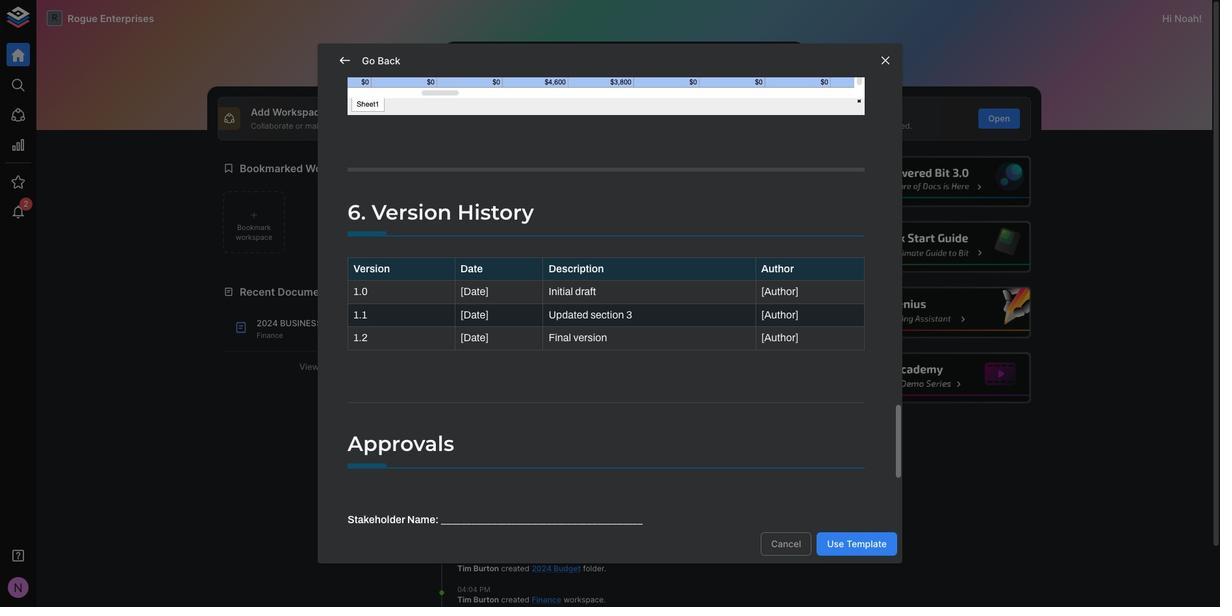 Task type: locate. For each thing, give the bounding box(es) containing it.
finance right to
[[575, 394, 605, 404]]

3 [date] from the top
[[461, 332, 489, 343]]

[author] for updated section 3
[[762, 309, 799, 320]]

go back
[[362, 55, 401, 67]]

2 . from the top
[[604, 595, 606, 604]]

3 tim from the top
[[458, 521, 472, 531]]

plan inside 2024 business plan
[[458, 363, 479, 373]]

2024 left quarterly
[[532, 521, 552, 531]]

0 horizontal spatial plan
[[324, 318, 347, 328]]

template
[[800, 106, 844, 118], [847, 538, 887, 549]]

business inside 2024 business plan
[[549, 352, 588, 362]]

noah
[[1175, 12, 1199, 24], [458, 352, 477, 362], [527, 394, 547, 404]]

burton up 04:04
[[474, 563, 499, 573]]

04:07 inside 04:07 pm tim burton created 2024 budget folder .
[[458, 553, 477, 562]]

tim up marketing
[[458, 437, 472, 446]]

1 vertical spatial workspace
[[446, 285, 502, 298]]

burton inside tim burton marketing team
[[474, 437, 499, 446]]

go back dialog
[[318, 0, 903, 563]]

04:07 down marketing
[[458, 469, 477, 478]]

approvals
[[348, 431, 454, 456]]

0 vertical spatial 04:07 pm
[[458, 469, 490, 478]]

plan down noah lott
[[458, 363, 479, 373]]

make
[[305, 121, 325, 131]]

0 vertical spatial template
[[800, 106, 844, 118]]

1 04:07 pm from the top
[[458, 469, 490, 478]]

. down the folder
[[604, 595, 606, 604]]

business for 2024 business plan finance
[[280, 318, 322, 328]]

1 horizontal spatial lott
[[549, 394, 564, 404]]

pm right 04:04
[[480, 585, 491, 594]]

2024 down recent
[[257, 318, 278, 328]]

2024 left budget
[[532, 563, 552, 573]]

r
[[52, 12, 57, 23]]

folder
[[583, 563, 604, 573]]

lott down "04:13 pm"
[[479, 352, 494, 362]]

today
[[437, 315, 461, 326]]

2 horizontal spatial finance
[[575, 394, 605, 404]]

plan left 1.1
[[324, 318, 347, 328]]

finance link down 2024 budget link
[[532, 595, 562, 604]]

1 tim from the top
[[458, 394, 472, 404]]

1 vertical spatial business
[[549, 352, 588, 362]]

add for add
[[442, 113, 458, 123]]

2 horizontal spatial create
[[800, 121, 825, 131]]

help image
[[836, 156, 1031, 207], [836, 221, 1031, 273], [836, 287, 1031, 338], [836, 352, 1031, 404]]

plan for 2024 business plan
[[458, 363, 479, 373]]

2024 business plan finance
[[257, 318, 347, 340]]

1 [date] from the top
[[461, 286, 489, 297]]

1 horizontal spatial template
[[847, 538, 887, 549]]

workspace down date
[[446, 285, 502, 298]]

2024 for 2024 business plan
[[527, 352, 547, 362]]

0 horizontal spatial business
[[280, 318, 322, 328]]

1 04:07 from the top
[[458, 469, 477, 478]]

04:07
[[458, 469, 477, 478], [458, 511, 477, 520], [458, 553, 477, 562]]

pm down marketing
[[479, 469, 490, 478]]

[date]
[[461, 286, 489, 297], [461, 309, 489, 320], [461, 332, 489, 343]]

[date] up "04:13 pm"
[[461, 309, 489, 320]]

private.
[[334, 121, 362, 131]]

1.0
[[354, 286, 368, 297]]

version right 6.
[[372, 199, 452, 225]]

1 horizontal spatial business
[[549, 352, 588, 362]]

1 vertical spatial finance link
[[532, 595, 562, 604]]

2 vertical spatial finance
[[532, 595, 562, 604]]

plan
[[324, 318, 347, 328], [458, 363, 479, 373]]

0 horizontal spatial finance
[[257, 331, 283, 340]]

burton up marketing
[[474, 437, 499, 446]]

finance
[[257, 331, 283, 340], [575, 394, 605, 404], [532, 595, 562, 604]]

2024 inside 2024 business plan
[[527, 352, 547, 362]]

2024
[[257, 318, 278, 328], [527, 352, 547, 362], [532, 521, 552, 531], [532, 563, 552, 573]]

2 [author] from the top
[[762, 309, 799, 320]]

2 created from the top
[[501, 563, 530, 573]]

tim up 04:04
[[458, 563, 472, 573]]

1 vertical spatial 04:07 pm
[[458, 511, 490, 520]]

workspace down 'bookmark'
[[236, 233, 273, 242]]

1 horizontal spatial create
[[711, 113, 738, 123]]

0 horizontal spatial workspace
[[272, 106, 326, 118]]

template right use
[[847, 538, 887, 549]]

noah down 04:13
[[458, 352, 477, 362]]

0 vertical spatial [date]
[[461, 286, 489, 297]]

hi
[[1163, 12, 1172, 24]]

created inside 04:04 pm tim burton created finance workspace .
[[501, 595, 530, 604]]

[author]
[[762, 286, 799, 297], [762, 309, 799, 320], [762, 332, 799, 343]]

4 burton from the top
[[474, 563, 499, 573]]

it
[[327, 121, 332, 131]]

pm
[[478, 342, 489, 351], [479, 469, 490, 478], [479, 511, 490, 520], [479, 553, 490, 562], [480, 585, 491, 594]]

2 horizontal spatial noah
[[1175, 12, 1199, 24]]

[author] for final version
[[762, 332, 799, 343]]

1 vertical spatial plan
[[458, 363, 479, 373]]

finance link
[[575, 394, 605, 404], [532, 595, 562, 604]]

04:07 pm tim burton created 2024 budget folder .
[[458, 553, 606, 573]]

to
[[566, 394, 573, 404]]

0 vertical spatial .
[[604, 563, 606, 573]]

template up faster
[[800, 106, 844, 118]]

plan inside 2024 business plan finance
[[324, 318, 347, 328]]

2024 inside 2024 business plan finance
[[257, 318, 278, 328]]

created inside 04:07 pm tim burton created 2024 budget folder .
[[501, 563, 530, 573]]

2 help image from the top
[[836, 221, 1031, 273]]

04:04
[[458, 585, 478, 594]]

tim inside tim burton marketing team
[[458, 437, 472, 446]]

version
[[574, 332, 607, 343]]

finance down 2024 budget link
[[532, 595, 562, 604]]

1 vertical spatial workspace
[[564, 595, 604, 604]]

1 vertical spatial .
[[604, 595, 606, 604]]

created for finance
[[501, 595, 530, 604]]

get
[[867, 121, 879, 131]]

business for 2024 business plan
[[549, 352, 588, 362]]

0 horizontal spatial finance link
[[532, 595, 562, 604]]

1 vertical spatial lott
[[549, 394, 564, 404]]

2024 inside 2024 quarterly cash flow
[[532, 521, 552, 531]]

1 vertical spatial template
[[847, 538, 887, 549]]

finance inside 04:04 pm tim burton created finance workspace .
[[532, 595, 562, 604]]

0 horizontal spatial workspace
[[236, 233, 273, 242]]

1 vertical spatial [author]
[[762, 309, 799, 320]]

0 vertical spatial [author]
[[762, 286, 799, 297]]

________________________________________
[[441, 514, 643, 525]]

2 [date] from the top
[[461, 309, 489, 320]]

3 [author] from the top
[[762, 332, 799, 343]]

pm up noah lott
[[478, 342, 489, 351]]

04:07 pm
[[458, 469, 490, 478], [458, 511, 490, 520]]

tim up cash
[[458, 521, 472, 531]]

section
[[591, 309, 624, 320]]

use template button
[[817, 532, 898, 556]]

create button
[[704, 108, 746, 128]]

1 horizontal spatial workspace
[[446, 285, 502, 298]]

2024 up tim burton added noah lott to finance at bottom left
[[527, 352, 547, 362]]

create for create
[[711, 113, 738, 123]]

workspace down the folder
[[564, 595, 604, 604]]

!
[[1199, 12, 1202, 24]]

0 vertical spatial lott
[[479, 352, 494, 362]]

burton up flow
[[474, 521, 499, 531]]

5 tim from the top
[[458, 595, 472, 604]]

burton inside 04:04 pm tim burton created finance workspace .
[[474, 595, 499, 604]]

1 vertical spatial [date]
[[461, 309, 489, 320]]

0 vertical spatial workspace
[[236, 233, 273, 242]]

2 vertical spatial [date]
[[461, 332, 489, 343]]

noah right hi
[[1175, 12, 1199, 24]]

add inside button
[[442, 113, 458, 123]]

1 vertical spatial created
[[501, 563, 530, 573]]

04:07 pm down marketing
[[458, 469, 490, 478]]

0 horizontal spatial add
[[251, 106, 270, 118]]

add
[[251, 106, 270, 118], [442, 113, 458, 123]]

burton down 04:04
[[474, 595, 499, 604]]

pm down flow
[[479, 553, 490, 562]]

. right budget
[[604, 563, 606, 573]]

2 vertical spatial 04:07
[[458, 553, 477, 562]]

1 horizontal spatial add
[[442, 113, 458, 123]]

5 burton from the top
[[474, 595, 499, 604]]

2 burton from the top
[[474, 437, 499, 446]]

business down final
[[549, 352, 588, 362]]

2 vertical spatial created
[[501, 595, 530, 604]]

workspace up or
[[272, 106, 326, 118]]

2 04:07 from the top
[[458, 511, 477, 520]]

pm up tim burton created
[[479, 511, 490, 520]]

tim inside 04:07 pm tim burton created 2024 budget folder .
[[458, 563, 472, 573]]

burton left added
[[474, 394, 499, 404]]

noah right added
[[527, 394, 547, 404]]

1 horizontal spatial plan
[[458, 363, 479, 373]]

0 horizontal spatial create
[[526, 106, 557, 118]]

04:07 up cash
[[458, 511, 477, 520]]

tim inside 04:04 pm tim burton created finance workspace .
[[458, 595, 472, 604]]

4 tim from the top
[[458, 563, 472, 573]]

1 burton from the top
[[474, 394, 499, 404]]

0 horizontal spatial template
[[800, 106, 844, 118]]

template inside button
[[847, 538, 887, 549]]

tim down noah lott
[[458, 394, 472, 404]]

tim
[[458, 394, 472, 404], [458, 437, 472, 446], [458, 521, 472, 531], [458, 563, 472, 573], [458, 595, 472, 604]]

3 created from the top
[[501, 595, 530, 604]]

1 horizontal spatial workspace
[[564, 595, 604, 604]]

workspace
[[272, 106, 326, 118], [446, 285, 502, 298]]

2 vertical spatial [author]
[[762, 332, 799, 343]]

create
[[526, 106, 557, 118], [711, 113, 738, 123], [800, 121, 825, 131]]

lott
[[479, 352, 494, 362], [549, 394, 564, 404]]

lott left to
[[549, 394, 564, 404]]

3 burton from the top
[[474, 521, 499, 531]]

burton for marketing
[[474, 437, 499, 446]]

add for add workspace collaborate or make it private.
[[251, 106, 270, 118]]

1 [author] from the top
[[762, 286, 799, 297]]

business down documents
[[280, 318, 322, 328]]

1 vertical spatial finance
[[575, 394, 605, 404]]

create inside 'template gallery create faster and get inspired.'
[[800, 121, 825, 131]]

workspace
[[236, 233, 273, 242], [564, 595, 604, 604]]

2 vertical spatial noah
[[527, 394, 547, 404]]

finance inside 2024 business plan finance
[[257, 331, 283, 340]]

0 vertical spatial plan
[[324, 318, 347, 328]]

1 vertical spatial noah
[[458, 352, 477, 362]]

.
[[604, 563, 606, 573], [604, 595, 606, 604]]

version
[[372, 199, 452, 225], [354, 263, 390, 274]]

document
[[560, 106, 608, 118]]

04:13
[[458, 342, 476, 351]]

1 . from the top
[[604, 563, 606, 573]]

[date] up noah lott
[[461, 332, 489, 343]]

tim down 04:04
[[458, 595, 472, 604]]

business
[[280, 318, 322, 328], [549, 352, 588, 362]]

0 vertical spatial workspace
[[272, 106, 326, 118]]

business inside 2024 business plan finance
[[280, 318, 322, 328]]

tim for tim burton added noah lott to finance
[[458, 394, 472, 404]]

add inside the add workspace collaborate or make it private.
[[251, 106, 270, 118]]

04:07 pm up cash
[[458, 511, 490, 520]]

bookmarked
[[240, 162, 303, 175]]

rogue enterprises
[[68, 12, 154, 24]]

1 horizontal spatial finance link
[[575, 394, 605, 404]]

2024 for 2024 quarterly cash flow
[[532, 521, 552, 531]]

0 vertical spatial 04:07
[[458, 469, 477, 478]]

[date] for initial draft
[[461, 286, 489, 297]]

1 horizontal spatial finance
[[532, 595, 562, 604]]

3 04:07 from the top
[[458, 553, 477, 562]]

hi noah !
[[1163, 12, 1202, 24]]

finance down recent
[[257, 331, 283, 340]]

version up 1.0
[[354, 263, 390, 274]]

n button
[[4, 573, 32, 602]]

04:07 down cash
[[458, 553, 477, 562]]

[date] down date
[[461, 286, 489, 297]]

finance link right to
[[575, 394, 605, 404]]

0 vertical spatial created
[[501, 521, 530, 531]]

tim burton added noah lott to finance
[[458, 394, 605, 404]]

0 vertical spatial business
[[280, 318, 322, 328]]

1 vertical spatial 04:07
[[458, 511, 477, 520]]

2 tim from the top
[[458, 437, 472, 446]]

0 vertical spatial finance
[[257, 331, 283, 340]]



Task type: vqa. For each thing, say whether or not it's contained in the screenshot.


Task type: describe. For each thing, give the bounding box(es) containing it.
pm inside 04:07 pm tim burton created 2024 budget folder .
[[479, 553, 490, 562]]

tim for tim burton marketing team
[[458, 437, 472, 446]]

2024 for 2024 business plan finance
[[257, 318, 278, 328]]

create for template
[[800, 121, 825, 131]]

view all button
[[223, 357, 408, 377]]

[author] for initial draft
[[762, 286, 799, 297]]

add workspace collaborate or make it private.
[[251, 106, 362, 131]]

[date] for updated section 3
[[461, 309, 489, 320]]

rogue
[[68, 12, 98, 24]]

activities
[[505, 285, 552, 298]]

open
[[989, 113, 1010, 123]]

recent
[[240, 285, 275, 298]]

workspaces
[[306, 162, 368, 175]]

1.1
[[354, 309, 367, 320]]

cancel button
[[761, 532, 812, 556]]

tim for tim burton created
[[458, 521, 472, 531]]

1 vertical spatial version
[[354, 263, 390, 274]]

2024 budget link
[[532, 563, 581, 573]]

. inside 04:07 pm tim burton created 2024 budget folder .
[[604, 563, 606, 573]]

burton for added
[[474, 394, 499, 404]]

or
[[296, 121, 303, 131]]

initial
[[549, 286, 573, 297]]

bookmark
[[237, 223, 271, 232]]

0 vertical spatial finance link
[[575, 394, 605, 404]]

final
[[549, 332, 571, 343]]

workspace activities
[[446, 285, 552, 298]]

quarterly
[[554, 521, 590, 531]]

stakeholder name: ________________________________________
[[348, 514, 643, 525]]

all
[[322, 361, 332, 372]]

burton inside 04:07 pm tim burton created 2024 budget folder .
[[474, 563, 499, 573]]

bookmark workspace
[[236, 223, 273, 242]]

1.2
[[354, 332, 368, 343]]

1 horizontal spatial noah
[[527, 394, 547, 404]]

bookmarked workspaces
[[240, 162, 368, 175]]

workspace inside button
[[236, 233, 273, 242]]

2024 inside 04:07 pm tim burton created 2024 budget folder .
[[532, 563, 552, 573]]

3
[[626, 309, 632, 320]]

back
[[378, 55, 401, 67]]

tim burton marketing team
[[458, 437, 518, 457]]

0 vertical spatial noah
[[1175, 12, 1199, 24]]

view all
[[299, 361, 332, 372]]

2024 business plan link
[[458, 352, 588, 373]]

flow
[[479, 532, 497, 542]]

6.
[[348, 199, 366, 225]]

2 04:07 pm from the top
[[458, 511, 490, 520]]

open button
[[979, 108, 1020, 128]]

use template
[[827, 538, 887, 549]]

workspace inside the add workspace collaborate or make it private.
[[272, 106, 326, 118]]

added
[[501, 394, 525, 404]]

workspace inside 04:04 pm tim burton created finance workspace .
[[564, 595, 604, 604]]

description
[[549, 263, 604, 274]]

draft
[[575, 286, 596, 297]]

add button
[[429, 108, 471, 128]]

budget
[[554, 563, 581, 573]]

0 vertical spatial version
[[372, 199, 452, 225]]

pm inside 04:04 pm tim burton created finance workspace .
[[480, 585, 491, 594]]

cancel
[[771, 538, 801, 549]]

history
[[458, 199, 534, 225]]

04:04 pm tim burton created finance workspace .
[[458, 585, 606, 604]]

team
[[498, 448, 518, 457]]

bookmark workspace button
[[223, 191, 285, 253]]

04:13 pm
[[458, 342, 489, 351]]

0 horizontal spatial noah
[[458, 352, 477, 362]]

final version
[[549, 332, 607, 343]]

6. version history
[[348, 199, 534, 225]]

2024 quarterly cash flow link
[[458, 521, 590, 542]]

template inside 'template gallery create faster and get inspired.'
[[800, 106, 844, 118]]

date
[[461, 263, 483, 274]]

[date] for final version
[[461, 332, 489, 343]]

marketing
[[458, 448, 496, 457]]

2024 quarterly cash flow
[[458, 521, 590, 542]]

name:
[[407, 514, 439, 525]]

burton for created
[[474, 521, 499, 531]]

faster
[[827, 121, 849, 131]]

plan for 2024 business plan finance
[[324, 318, 347, 328]]

recent documents
[[240, 285, 335, 298]]

view
[[299, 361, 319, 372]]

updated section 3
[[549, 309, 632, 320]]

stakeholder
[[348, 514, 405, 525]]

updated
[[549, 309, 589, 320]]

go
[[362, 55, 375, 67]]

template gallery create faster and get inspired.
[[800, 106, 913, 131]]

author
[[762, 263, 794, 274]]

1 help image from the top
[[836, 156, 1031, 207]]

initial draft
[[549, 286, 596, 297]]

3 help image from the top
[[836, 287, 1031, 338]]

. inside 04:04 pm tim burton created finance workspace .
[[604, 595, 606, 604]]

tim burton created
[[458, 521, 532, 531]]

created for 2024
[[501, 563, 530, 573]]

gallery
[[847, 106, 880, 118]]

documents
[[278, 285, 335, 298]]

cash
[[458, 532, 477, 542]]

0 horizontal spatial lott
[[479, 352, 494, 362]]

n
[[14, 580, 23, 595]]

4 help image from the top
[[836, 352, 1031, 404]]

create document create
[[526, 106, 738, 123]]

and
[[851, 121, 865, 131]]

noah lott
[[458, 352, 494, 362]]

2024 business plan
[[458, 352, 588, 373]]

enterprises
[[100, 12, 154, 24]]

collaborate
[[251, 121, 293, 131]]

use
[[827, 538, 844, 549]]

inspired.
[[881, 121, 913, 131]]

1 created from the top
[[501, 521, 530, 531]]



